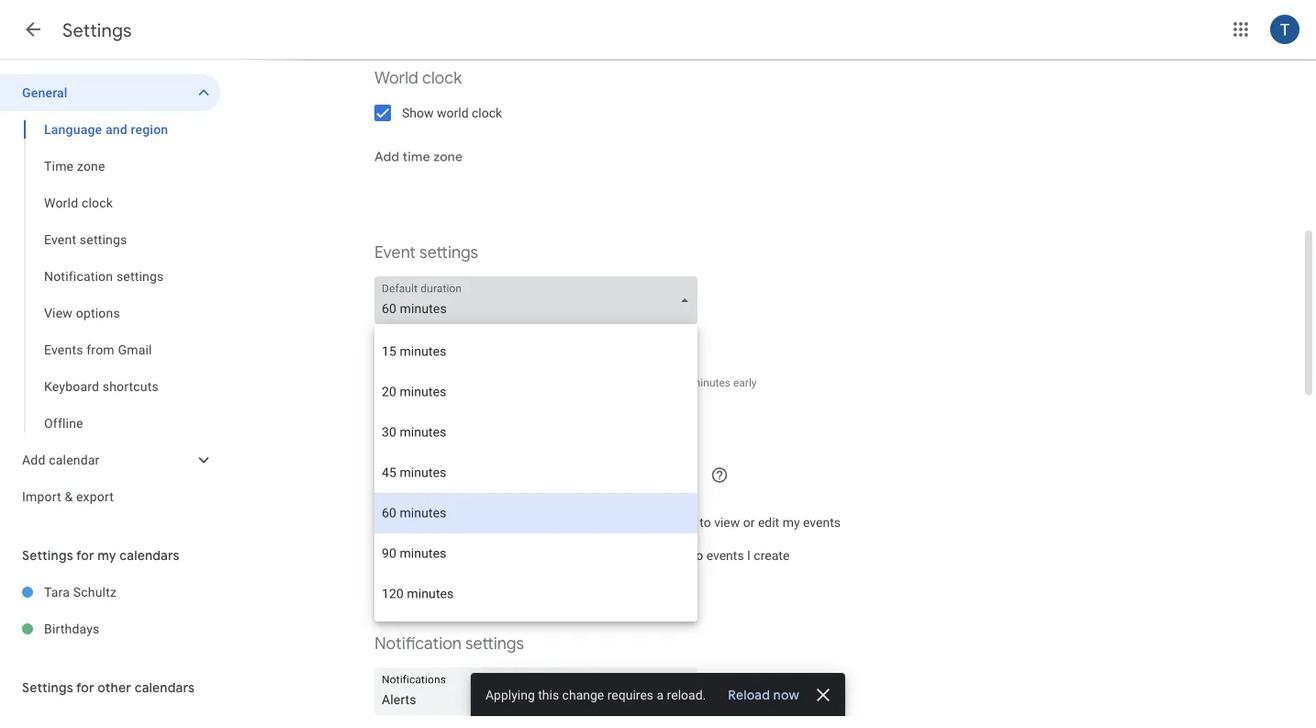 Task type: locate. For each thing, give the bounding box(es) containing it.
speedy meetings
[[402, 338, 500, 354]]

now
[[774, 687, 800, 703]]

0 horizontal spatial world clock
[[44, 195, 113, 210]]

add inside tree
[[22, 452, 45, 467]]

and inside group
[[106, 122, 127, 137]]

minutes right '5'
[[505, 376, 544, 389]]

default duration list box
[[375, 324, 698, 622]]

group
[[0, 111, 220, 442]]

events
[[803, 515, 841, 530], [707, 548, 744, 563]]

keyboard shortcuts
[[44, 379, 159, 394]]

0 horizontal spatial world
[[44, 195, 78, 210]]

and left "region"
[[106, 122, 127, 137]]

notification inside group
[[44, 269, 113, 284]]

1 vertical spatial clock
[[472, 105, 502, 120]]

to
[[700, 515, 711, 530], [692, 548, 704, 563]]

1 vertical spatial world clock
[[44, 195, 113, 210]]

1 horizontal spatial world clock
[[375, 67, 462, 89]]

go back image
[[22, 18, 44, 40]]

None field
[[375, 276, 705, 324], [375, 668, 705, 715], [375, 276, 705, 324], [375, 668, 705, 715]]

to right the conferences
[[692, 548, 704, 563]]

add up 'import'
[[22, 452, 45, 467]]

calendars up tara schultz tree item
[[120, 547, 180, 564]]

1 horizontal spatial minutes
[[691, 376, 731, 389]]

0 horizontal spatial add
[[22, 452, 45, 467]]

clock right world
[[472, 105, 502, 120]]

calendars
[[120, 547, 180, 564], [135, 679, 195, 696]]

1 vertical spatial world
[[44, 195, 78, 210]]

1 horizontal spatial add
[[375, 149, 400, 165]]

world up show
[[375, 67, 419, 89]]

language
[[44, 122, 102, 137]]

add
[[375, 149, 400, 165], [22, 452, 45, 467]]

for
[[76, 547, 94, 564], [76, 679, 94, 696]]

export
[[76, 489, 114, 504]]

reload now
[[728, 687, 800, 703]]

1 vertical spatial settings
[[22, 547, 73, 564]]

minutes right 10
[[691, 376, 731, 389]]

other
[[98, 679, 131, 696]]

my right 'edit'
[[783, 515, 800, 530]]

add calendar
[[22, 452, 100, 467]]

early right 10
[[734, 376, 757, 389]]

edit
[[758, 515, 780, 530]]

0 horizontal spatial early
[[547, 376, 571, 389]]

0 horizontal spatial event settings
[[44, 232, 127, 247]]

events
[[44, 342, 83, 357]]

1 vertical spatial calendars
[[135, 679, 195, 696]]

2 for from the top
[[76, 679, 94, 696]]

events from gmail
[[44, 342, 152, 357]]

settings down birthdays
[[22, 679, 73, 696]]

1 for from the top
[[76, 547, 94, 564]]

show
[[402, 105, 434, 120]]

5
[[496, 376, 502, 389]]

2 vertical spatial settings
[[22, 679, 73, 696]]

1 horizontal spatial event
[[375, 242, 416, 263]]

event
[[44, 232, 76, 247], [375, 242, 416, 263]]

keyboard
[[44, 379, 99, 394]]

tree containing general
[[0, 74, 220, 515]]

0 horizontal spatial event
[[44, 232, 76, 247]]

add left time
[[375, 149, 400, 165]]

minute
[[411, 376, 445, 389]]

2 early from the left
[[734, 376, 757, 389]]

early
[[547, 376, 571, 389], [734, 376, 757, 389]]

meetings
[[447, 338, 500, 354], [448, 376, 493, 389], [628, 376, 673, 389]]

let
[[402, 515, 420, 530]]

2 minutes from the left
[[691, 376, 731, 389]]

show world clock
[[402, 105, 502, 120]]

0 horizontal spatial minutes
[[505, 376, 544, 389]]

0 vertical spatial calendars
[[120, 547, 180, 564]]

notification down automatically
[[375, 633, 462, 654]]

early down 15 minutes option
[[547, 376, 571, 389]]

permission
[[633, 515, 697, 530]]

10
[[676, 376, 689, 389]]

zone inside button
[[434, 149, 463, 165]]

event inside group
[[44, 232, 76, 247]]

requires
[[608, 687, 654, 702]]

my
[[783, 515, 800, 530], [98, 547, 116, 564]]

0 horizontal spatial notification
[[44, 269, 113, 284]]

1 early from the left
[[547, 376, 571, 389]]

world
[[375, 67, 419, 89], [44, 195, 78, 210]]

0 horizontal spatial clock
[[82, 195, 113, 210]]

world inside group
[[44, 195, 78, 210]]

1 vertical spatial for
[[76, 679, 94, 696]]

applying
[[486, 687, 535, 702]]

clock down time zone
[[82, 195, 113, 210]]

0 vertical spatial settings
[[62, 18, 132, 42]]

0 horizontal spatial my
[[98, 547, 116, 564]]

world clock
[[375, 67, 462, 89], [44, 195, 113, 210]]

1 horizontal spatial zone
[[434, 149, 463, 165]]

world clock up show
[[375, 67, 462, 89]]

this
[[538, 687, 559, 702]]

1 vertical spatial add
[[22, 452, 45, 467]]

time
[[403, 149, 430, 165]]

for left "other"
[[76, 679, 94, 696]]

add for add calendar
[[22, 452, 45, 467]]

events right 'edit'
[[803, 515, 841, 530]]

event settings
[[44, 232, 127, 247], [375, 242, 479, 263]]

meetings left 10
[[628, 376, 673, 389]]

reload now button
[[721, 686, 807, 704]]

0 vertical spatial for
[[76, 547, 94, 564]]

and left longer
[[573, 376, 592, 389]]

1 vertical spatial to
[[692, 548, 704, 563]]

automatically add google meet video conferences to events i create
[[402, 548, 790, 563]]

settings for settings for my calendars
[[22, 547, 73, 564]]

0 horizontal spatial notification settings
[[44, 269, 164, 284]]

settings up general 'tree item'
[[62, 18, 132, 42]]

tara schultz
[[44, 584, 117, 600]]

time zone
[[44, 158, 105, 174]]

world down time
[[44, 195, 78, 210]]

settings for my calendars tree
[[0, 574, 220, 647]]

30
[[396, 376, 408, 389]]

1 vertical spatial notification
[[375, 633, 462, 654]]

automatically
[[402, 548, 481, 563]]

settings up tara
[[22, 547, 73, 564]]

and
[[106, 122, 127, 137], [573, 376, 592, 389]]

settings
[[62, 18, 132, 42], [22, 547, 73, 564], [22, 679, 73, 696]]

notification
[[44, 269, 113, 284], [375, 633, 462, 654]]

0 vertical spatial and
[[106, 122, 127, 137]]

add time zone
[[375, 149, 463, 165]]

1 vertical spatial my
[[98, 547, 116, 564]]

2 vertical spatial clock
[[82, 195, 113, 210]]

group containing language and region
[[0, 111, 220, 442]]

45 minutes option
[[375, 453, 698, 493]]

0 vertical spatial notification
[[44, 269, 113, 284]]

applying this change requires a reload.
[[486, 687, 706, 702]]

1 vertical spatial and
[[573, 376, 592, 389]]

0 vertical spatial my
[[783, 515, 800, 530]]

clock
[[422, 67, 462, 89], [472, 105, 502, 120], [82, 195, 113, 210]]

view options
[[44, 305, 120, 320]]

clock inside group
[[82, 195, 113, 210]]

20 minutes option
[[375, 372, 698, 412]]

1 horizontal spatial notification settings
[[375, 633, 524, 654]]

0 vertical spatial notification settings
[[44, 269, 164, 284]]

zone
[[434, 149, 463, 165], [77, 158, 105, 174]]

add inside add time zone button
[[375, 149, 400, 165]]

0 horizontal spatial and
[[106, 122, 127, 137]]

1 horizontal spatial my
[[783, 515, 800, 530]]

0 vertical spatial world clock
[[375, 67, 462, 89]]

create
[[754, 548, 790, 563]]

notification settings up options
[[44, 269, 164, 284]]

notification settings
[[44, 269, 164, 284], [375, 633, 524, 654]]

1 horizontal spatial world
[[375, 67, 419, 89]]

events left i
[[707, 548, 744, 563]]

world clock down time zone
[[44, 195, 113, 210]]

clock up show world clock
[[422, 67, 462, 89]]

options
[[76, 305, 120, 320]]

for up tara schultz at the left bottom
[[76, 547, 94, 564]]

my up tara schultz tree item
[[98, 547, 116, 564]]

1 vertical spatial events
[[707, 548, 744, 563]]

1 horizontal spatial clock
[[422, 67, 462, 89]]

calendars right "other"
[[135, 679, 195, 696]]

language and region
[[44, 122, 168, 137]]

1 vertical spatial notification settings
[[375, 633, 524, 654]]

general tree item
[[0, 74, 220, 111]]

1 minutes from the left
[[505, 376, 544, 389]]

settings
[[80, 232, 127, 247], [420, 242, 479, 263], [116, 269, 164, 284], [465, 633, 524, 654]]

notification settings up applying
[[375, 633, 524, 654]]

1 horizontal spatial events
[[803, 515, 841, 530]]

0 vertical spatial clock
[[422, 67, 462, 89]]

0 vertical spatial add
[[375, 149, 400, 165]]

minutes
[[505, 376, 544, 389], [691, 376, 731, 389]]

longer
[[594, 376, 625, 389]]

a
[[657, 687, 664, 702]]

view
[[714, 515, 740, 530]]

0 horizontal spatial events
[[707, 548, 744, 563]]

1 horizontal spatial notification
[[375, 633, 462, 654]]

60 minutes option
[[375, 493, 698, 533]]

tree
[[0, 74, 220, 515]]

1 horizontal spatial and
[[573, 376, 592, 389]]

1 horizontal spatial early
[[734, 376, 757, 389]]

notification up view options
[[44, 269, 113, 284]]

to left view
[[700, 515, 711, 530]]



Task type: vqa. For each thing, say whether or not it's contained in the screenshot.
– inside Meeting 1:30 – 2:30pm
no



Task type: describe. For each thing, give the bounding box(es) containing it.
end 30 minute meetings 5 minutes early and longer meetings 10 minutes early
[[375, 376, 757, 389]]

let others see all invitations if they have permission to view or edit my events
[[402, 515, 841, 530]]

tara
[[44, 584, 70, 600]]

120 minutes option
[[375, 574, 698, 614]]

change
[[563, 687, 604, 702]]

speedy
[[402, 338, 444, 354]]

invitations
[[503, 515, 562, 530]]

for for my
[[76, 547, 94, 564]]

1 horizontal spatial event settings
[[375, 242, 479, 263]]

schultz
[[73, 584, 117, 600]]

0 vertical spatial events
[[803, 515, 841, 530]]

meetings left '5'
[[448, 376, 493, 389]]

shortcuts
[[103, 379, 159, 394]]

30 minutes option
[[375, 412, 698, 453]]

see
[[463, 515, 483, 530]]

import & export
[[22, 489, 114, 504]]

all
[[486, 515, 500, 530]]

calendar
[[49, 452, 100, 467]]

90 minutes option
[[375, 533, 698, 574]]

for for other
[[76, 679, 94, 696]]

settings for settings
[[62, 18, 132, 42]]

google
[[508, 548, 549, 563]]

add
[[484, 548, 505, 563]]

0 vertical spatial world
[[375, 67, 419, 89]]

meet
[[552, 548, 581, 563]]

i
[[747, 548, 751, 563]]

others
[[423, 515, 460, 530]]

reload.
[[667, 687, 706, 702]]

0 vertical spatial to
[[700, 515, 711, 530]]

tara schultz tree item
[[0, 574, 220, 611]]

or
[[743, 515, 755, 530]]

birthdays tree item
[[0, 611, 220, 647]]

&
[[65, 489, 73, 504]]

settings for my calendars
[[22, 547, 180, 564]]

general
[[22, 85, 68, 100]]

end
[[375, 376, 393, 389]]

0 horizontal spatial zone
[[77, 158, 105, 174]]

birthdays link
[[44, 611, 220, 647]]

world clock inside group
[[44, 195, 113, 210]]

add time zone button
[[367, 135, 470, 179]]

world
[[437, 105, 469, 120]]

settings for settings for other calendars
[[22, 679, 73, 696]]

add for add time zone
[[375, 149, 400, 165]]

gmail
[[118, 342, 152, 357]]

15 minutes option
[[375, 331, 698, 372]]

import
[[22, 489, 61, 504]]

if
[[565, 515, 573, 530]]

settings heading
[[62, 18, 132, 42]]

video
[[584, 548, 615, 563]]

from
[[87, 342, 115, 357]]

2 horizontal spatial clock
[[472, 105, 502, 120]]

calendars for settings for other calendars
[[135, 679, 195, 696]]

calendars for settings for my calendars
[[120, 547, 180, 564]]

region
[[131, 122, 168, 137]]

time
[[44, 158, 74, 174]]

have
[[603, 515, 630, 530]]

reload
[[728, 687, 770, 703]]

settings for other calendars
[[22, 679, 195, 696]]

they
[[576, 515, 600, 530]]

birthdays
[[44, 621, 100, 636]]

offline
[[44, 415, 83, 431]]

conferences
[[618, 548, 689, 563]]

meetings up '5'
[[447, 338, 500, 354]]

event settings inside group
[[44, 232, 127, 247]]

view
[[44, 305, 73, 320]]



